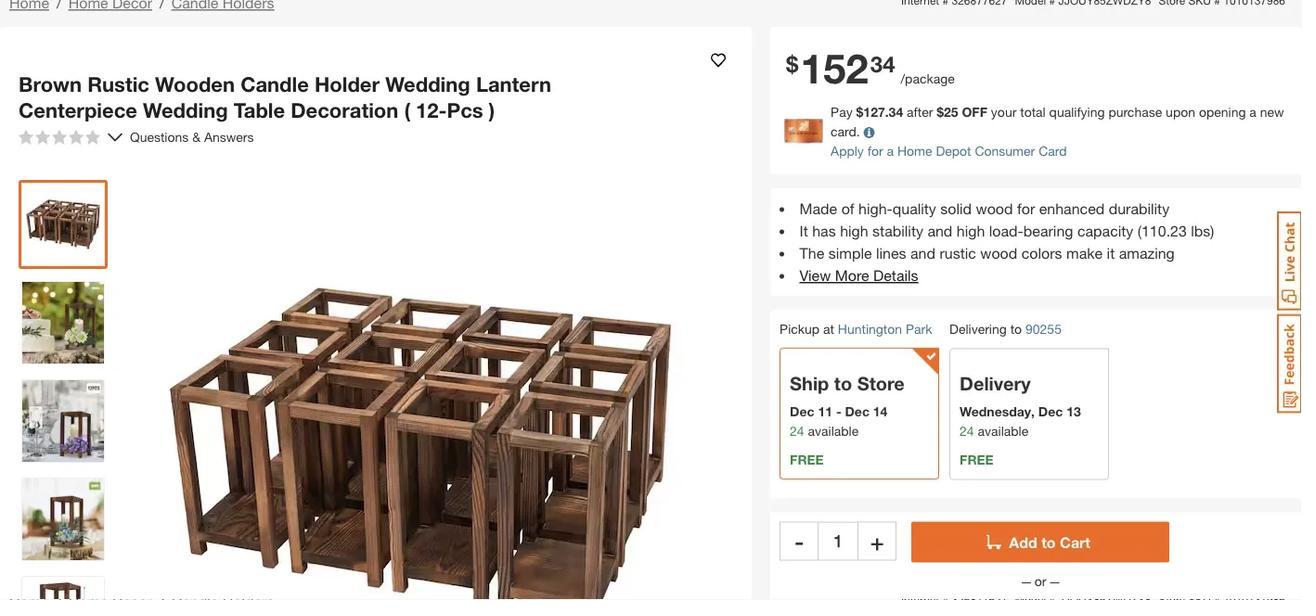 Task type: locate. For each thing, give the bounding box(es) containing it.
$ inside $ 152 34 /package
[[786, 51, 799, 77]]

$ left 152
[[786, 51, 799, 77]]

0 vertical spatial -
[[836, 404, 841, 419]]

0 vertical spatial for
[[868, 143, 883, 158]]

)
[[489, 97, 495, 122]]

12-
[[416, 97, 447, 122]]

1 horizontal spatial to
[[1011, 321, 1022, 336]]

add to cart
[[1009, 534, 1091, 551]]

questions & answers link
[[130, 128, 258, 147]]

- right '11'
[[836, 404, 841, 419]]

0 horizontal spatial free
[[790, 452, 824, 468]]

1 vertical spatial for
[[1017, 200, 1035, 218]]

view
[[800, 267, 831, 284]]

brown rustic wooden candle holder wedding lantern centerpiece wedding table decoration ( 12-pcs )
[[19, 72, 551, 122]]

available down '11'
[[808, 424, 859, 439]]

a left new
[[1250, 104, 1257, 119]]

90255 link
[[1026, 320, 1062, 339]]

free for to
[[790, 452, 824, 468]]

1 horizontal spatial free
[[960, 452, 994, 468]]

0 vertical spatial wedding
[[385, 72, 470, 97]]

2 24 from the left
[[960, 424, 974, 439]]

delivering to 90255
[[950, 321, 1062, 337]]

free down '11'
[[790, 452, 824, 468]]

1 horizontal spatial 24
[[960, 424, 974, 439]]

wedding down wooden
[[143, 97, 228, 122]]

0 horizontal spatial a
[[887, 143, 894, 158]]

for down info image
[[868, 143, 883, 158]]

holder
[[315, 72, 380, 97]]

brown candle holders jjouy85zwdzy8 1f.3 image
[[22, 479, 104, 561]]

to inside ship to store dec 11 - dec 14 24 available
[[834, 372, 852, 395]]

has
[[812, 222, 836, 240]]

to right add
[[1042, 534, 1056, 551]]

1 horizontal spatial a
[[1250, 104, 1257, 119]]

dec left 13
[[1039, 404, 1063, 419]]

available inside "delivery wednesday, dec 13 24 available"
[[978, 424, 1029, 439]]

high-
[[859, 200, 893, 218]]

3 dec from the left
[[1039, 404, 1063, 419]]

live chat image
[[1277, 212, 1302, 311]]

None field
[[819, 522, 858, 561]]

0 vertical spatial a
[[1250, 104, 1257, 119]]

for up load-
[[1017, 200, 1035, 218]]

dec
[[790, 404, 815, 419], [845, 404, 870, 419], [1039, 404, 1063, 419]]

capacity
[[1078, 222, 1134, 240]]

2 horizontal spatial dec
[[1039, 404, 1063, 419]]

- inside ship to store dec 11 - dec 14 24 available
[[836, 404, 841, 419]]

for
[[868, 143, 883, 158], [1017, 200, 1035, 218]]

wood
[[976, 200, 1013, 218], [980, 244, 1018, 262]]

0 horizontal spatial available
[[808, 424, 859, 439]]

high
[[840, 222, 869, 240], [957, 222, 985, 240]]

2 free from the left
[[960, 452, 994, 468]]

brown candle holders jjouy85zwdzy8 64.0 image
[[22, 184, 104, 265]]

info image
[[864, 127, 875, 138]]

for inside made of high-quality solid wood for enhanced durability it has high stability and high load-bearing capacity (110.23 lbs) the simple lines and rustic wood colors make it amazing view more details
[[1017, 200, 1035, 218]]

at
[[823, 321, 834, 336]]

1 vertical spatial to
[[834, 372, 852, 395]]

available down 'wednesday,'
[[978, 424, 1029, 439]]

to for store
[[834, 372, 852, 395]]

it
[[1107, 244, 1115, 262]]

and right "lines"
[[911, 244, 936, 262]]

0 horizontal spatial high
[[840, 222, 869, 240]]

/package
[[901, 71, 955, 87]]

1 free from the left
[[790, 452, 824, 468]]

and
[[928, 222, 953, 240], [911, 244, 936, 262]]

feedback link image
[[1277, 314, 1302, 414]]

13
[[1067, 404, 1081, 419]]

1 horizontal spatial -
[[836, 404, 841, 419]]

new
[[1260, 104, 1284, 119]]

apply for a home depot consumer card link
[[831, 143, 1067, 158]]

1 vertical spatial a
[[887, 143, 894, 158]]

0 horizontal spatial to
[[834, 372, 852, 395]]

cart
[[1060, 534, 1091, 551]]

0 horizontal spatial dec
[[790, 404, 815, 419]]

1 24 from the left
[[790, 424, 804, 439]]

to inside delivering to 90255
[[1011, 321, 1022, 336]]

1 vertical spatial wood
[[980, 244, 1018, 262]]

free down 'wednesday,'
[[960, 452, 994, 468]]

14
[[873, 404, 888, 419]]

0 horizontal spatial $
[[786, 51, 799, 77]]

available
[[808, 424, 859, 439], [978, 424, 1029, 439]]

table
[[234, 97, 285, 122]]

total
[[1020, 104, 1046, 119]]

after
[[907, 104, 933, 119]]

rustic
[[87, 72, 149, 97]]

a left home
[[887, 143, 894, 158]]

24 down 'wednesday,'
[[960, 424, 974, 439]]

quality
[[893, 200, 936, 218]]

24 inside ship to store dec 11 - dec 14 24 available
[[790, 424, 804, 439]]

1 horizontal spatial high
[[957, 222, 985, 240]]

ship to store dec 11 - dec 14 24 available
[[790, 372, 905, 439]]

152
[[801, 44, 869, 93]]

2 vertical spatial to
[[1042, 534, 1056, 551]]

1 available from the left
[[808, 424, 859, 439]]

$ right pay
[[856, 104, 864, 119]]

1 vertical spatial -
[[795, 528, 804, 554]]

1 horizontal spatial dec
[[845, 404, 870, 419]]

ship
[[790, 372, 829, 395]]

add
[[1009, 534, 1037, 551]]

wedding
[[385, 72, 470, 97], [143, 97, 228, 122]]

wednesday,
[[960, 404, 1035, 419]]

consumer
[[975, 143, 1035, 158]]

to right ship
[[834, 372, 852, 395]]

your
[[991, 104, 1017, 119]]

24
[[790, 424, 804, 439], [960, 424, 974, 439]]

2 available from the left
[[978, 424, 1029, 439]]

2 horizontal spatial to
[[1042, 534, 1056, 551]]

wood down load-
[[980, 244, 1018, 262]]

24 down ship
[[790, 424, 804, 439]]

34
[[871, 51, 895, 77]]

dec left 14
[[845, 404, 870, 419]]

-
[[836, 404, 841, 419], [795, 528, 804, 554]]

high up rustic
[[957, 222, 985, 240]]

candle
[[241, 72, 309, 97]]

0 vertical spatial to
[[1011, 321, 1022, 336]]

- left + at the bottom right of the page
[[795, 528, 804, 554]]

0 horizontal spatial wedding
[[143, 97, 228, 122]]

free
[[790, 452, 824, 468], [960, 452, 994, 468]]

0 horizontal spatial -
[[795, 528, 804, 554]]

to left 90255
[[1011, 321, 1022, 336]]

0 horizontal spatial 24
[[790, 424, 804, 439]]

decoration
[[291, 97, 399, 122]]

huntington
[[838, 321, 902, 336]]

wood up load-
[[976, 200, 1013, 218]]

off
[[962, 104, 988, 119]]

colors
[[1022, 244, 1062, 262]]

1 horizontal spatial available
[[978, 424, 1029, 439]]

$
[[786, 51, 799, 77], [856, 104, 864, 119], [937, 104, 944, 119]]

of
[[842, 200, 854, 218]]

high up simple on the top right of page
[[840, 222, 869, 240]]

$ right the after
[[937, 104, 944, 119]]

to inside button
[[1042, 534, 1056, 551]]

and down solid
[[928, 222, 953, 240]]

dec left '11'
[[790, 404, 815, 419]]

details
[[873, 267, 919, 284]]

wedding up 12-
[[385, 72, 470, 97]]

1 horizontal spatial for
[[1017, 200, 1035, 218]]

25
[[944, 104, 958, 119]]

to for 90255
[[1011, 321, 1022, 336]]

upon
[[1166, 104, 1196, 119]]

lines
[[876, 244, 906, 262]]

apply now image
[[784, 119, 831, 143]]



Task type: describe. For each thing, give the bounding box(es) containing it.
2 high from the left
[[957, 222, 985, 240]]

24 inside "delivery wednesday, dec 13 24 available"
[[960, 424, 974, 439]]

1 horizontal spatial wedding
[[385, 72, 470, 97]]

0 vertical spatial wood
[[976, 200, 1013, 218]]

pay
[[831, 104, 853, 119]]

bearing
[[1024, 222, 1073, 240]]

11
[[818, 404, 833, 419]]

solid
[[941, 200, 972, 218]]

2 horizontal spatial $
[[937, 104, 944, 119]]

view more details link
[[800, 267, 919, 284]]

centerpiece
[[19, 97, 137, 122]]

store
[[857, 372, 905, 395]]

your total qualifying purchase upon opening a new card.
[[831, 104, 1284, 139]]

1 horizontal spatial $
[[856, 104, 864, 119]]

127.34
[[864, 104, 903, 119]]

dec inside "delivery wednesday, dec 13 24 available"
[[1039, 404, 1063, 419]]

+ button
[[858, 522, 897, 561]]

0 horizontal spatial for
[[868, 143, 883, 158]]

0 vertical spatial and
[[928, 222, 953, 240]]

huntington park button
[[838, 321, 932, 336]]

apply for a home depot consumer card
[[831, 143, 1067, 158]]

rustic
[[940, 244, 976, 262]]

card.
[[831, 123, 860, 139]]

1 high from the left
[[840, 222, 869, 240]]

pickup
[[780, 321, 820, 336]]

purchase
[[1109, 104, 1162, 119]]

0 stars image
[[19, 130, 100, 145]]

$ 152 34 /package
[[786, 44, 955, 93]]

depot
[[936, 143, 971, 158]]

stability
[[873, 222, 924, 240]]

wooden
[[155, 72, 235, 97]]

the
[[800, 244, 824, 262]]

simple
[[829, 244, 872, 262]]

add to cart button
[[912, 522, 1170, 563]]

(
[[404, 97, 410, 122]]

pcs
[[447, 97, 483, 122]]

pickup at huntington park
[[780, 321, 932, 336]]

make
[[1067, 244, 1103, 262]]

brown candle holders jjouy85zwdzy8 4f.2 image
[[22, 381, 104, 462]]

lbs)
[[1191, 222, 1215, 240]]

&
[[192, 129, 200, 145]]

made of high-quality solid wood for enhanced durability it has high stability and high load-bearing capacity (110.23 lbs) the simple lines and rustic wood colors make it amazing view more details
[[800, 200, 1215, 284]]

lantern
[[476, 72, 551, 97]]

load-
[[989, 222, 1024, 240]]

free for wednesday,
[[960, 452, 994, 468]]

card
[[1039, 143, 1067, 158]]

- button
[[780, 522, 819, 561]]

durability
[[1109, 200, 1170, 218]]

home
[[897, 143, 932, 158]]

1 vertical spatial wedding
[[143, 97, 228, 122]]

2 dec from the left
[[845, 404, 870, 419]]

to for cart
[[1042, 534, 1056, 551]]

questions
[[130, 129, 189, 145]]

brown candle holders jjouy85zwdzy8 c3.1 image
[[22, 282, 104, 364]]

delivery wednesday, dec 13 24 available
[[960, 372, 1081, 439]]

- inside "button"
[[795, 528, 804, 554]]

brown candle holders jjouy85zwdzy8 44.4 image
[[22, 577, 104, 601]]

answers
[[204, 129, 254, 145]]

brown
[[19, 72, 82, 97]]

a inside your total qualifying purchase upon opening a new card.
[[1250, 104, 1257, 119]]

delivering
[[950, 321, 1007, 336]]

amazing
[[1119, 244, 1175, 262]]

more
[[835, 267, 869, 284]]

(110.23
[[1138, 222, 1187, 240]]

available inside ship to store dec 11 - dec 14 24 available
[[808, 424, 859, 439]]

delivery
[[960, 372, 1031, 395]]

made
[[800, 200, 837, 218]]

it
[[800, 222, 808, 240]]

90255
[[1026, 321, 1062, 337]]

or
[[1031, 574, 1050, 589]]

qualifying
[[1049, 104, 1105, 119]]

apply
[[831, 143, 864, 158]]

enhanced
[[1039, 200, 1105, 218]]

1 vertical spatial and
[[911, 244, 936, 262]]

opening
[[1199, 104, 1246, 119]]

park
[[906, 321, 932, 336]]

1 dec from the left
[[790, 404, 815, 419]]

pay $ 127.34 after $ 25 off
[[831, 104, 988, 119]]

questions & answers
[[130, 129, 258, 145]]

+
[[871, 528, 884, 554]]



Task type: vqa. For each thing, say whether or not it's contained in the screenshot.
the left THE PITCHER
no



